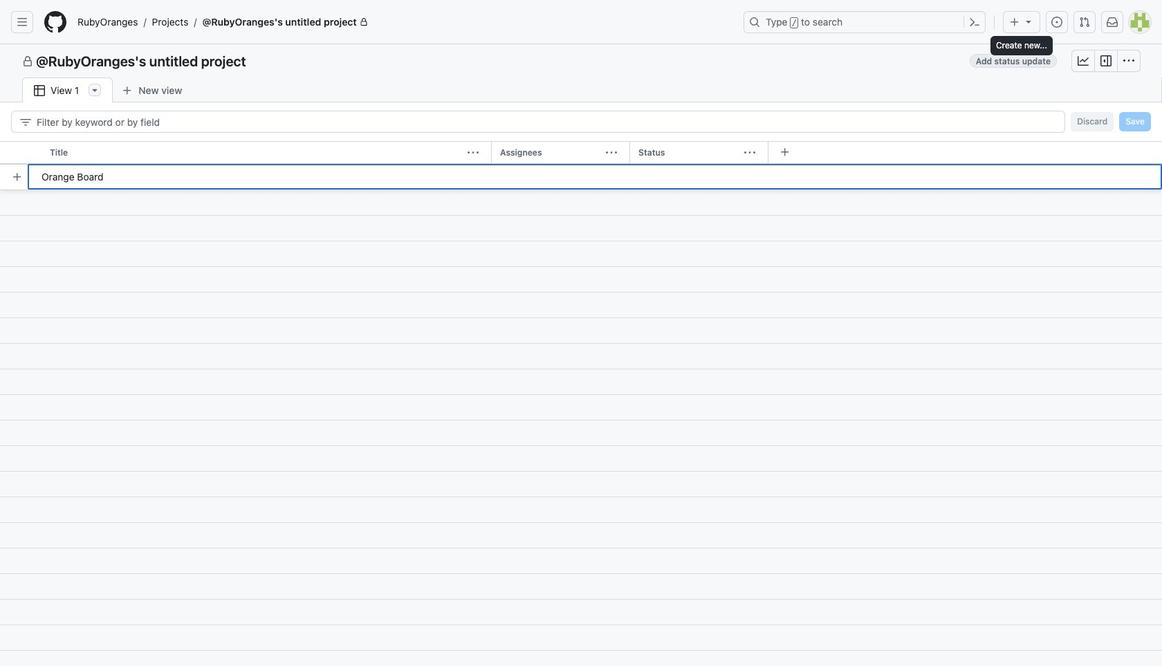 Task type: locate. For each thing, give the bounding box(es) containing it.
row
[[0, 141, 1162, 165], [6, 164, 1162, 190]]

row down assignees column options image
[[6, 164, 1162, 190]]

tooltip
[[991, 36, 1053, 55]]

create new item or add existing item image
[[12, 171, 23, 182]]

git pull request image
[[1079, 17, 1091, 28]]

list
[[72, 11, 736, 33]]

sc 9kayk9 0 image
[[1078, 55, 1089, 66], [22, 56, 33, 67], [34, 85, 45, 96]]

grid
[[0, 141, 1162, 666]]

row down view filters region
[[0, 141, 1162, 165]]

Start typing to create a draft, or type hashtag to select a repository text field
[[28, 164, 1162, 190]]

0 horizontal spatial sc 9kayk9 0 image
[[20, 117, 31, 128]]

2 horizontal spatial sc 9kayk9 0 image
[[1078, 55, 1089, 66]]

title column options image
[[468, 147, 479, 158]]

homepage image
[[44, 11, 66, 33]]

column header
[[42, 141, 497, 165], [491, 141, 635, 165], [630, 141, 774, 165]]

tab panel
[[0, 102, 1162, 666]]

0 horizontal spatial sc 9kayk9 0 image
[[22, 56, 33, 67]]

project navigation
[[0, 44, 1162, 77]]

status column options image
[[745, 147, 756, 158]]

3 column header from the left
[[630, 141, 774, 165]]

1 horizontal spatial sc 9kayk9 0 image
[[1101, 55, 1112, 66]]

1 column header from the left
[[42, 141, 497, 165]]

Filter by keyword or by field field
[[37, 111, 1054, 132]]

cell
[[0, 141, 42, 165]]

view options for view 1 image
[[89, 84, 101, 95]]

view filters region
[[11, 111, 1151, 133]]

assignees column options image
[[606, 147, 617, 158]]

notifications image
[[1107, 17, 1118, 28]]

tab list
[[22, 77, 213, 103]]

sc 9kayk9 0 image
[[1101, 55, 1112, 66], [1124, 55, 1135, 66], [20, 117, 31, 128]]



Task type: vqa. For each thing, say whether or not it's contained in the screenshot.
Copy to clipboard icon
no



Task type: describe. For each thing, give the bounding box(es) containing it.
plus image
[[1010, 17, 1021, 28]]

add field image
[[780, 147, 791, 158]]

sc 9kayk9 0 image inside view filters region
[[20, 117, 31, 128]]

lock image
[[360, 18, 368, 26]]

issue opened image
[[1052, 17, 1063, 28]]

2 column header from the left
[[491, 141, 635, 165]]

command palette image
[[969, 17, 980, 28]]

2 horizontal spatial sc 9kayk9 0 image
[[1124, 55, 1135, 66]]

1 horizontal spatial sc 9kayk9 0 image
[[34, 85, 45, 96]]

triangle down image
[[1023, 16, 1034, 27]]



